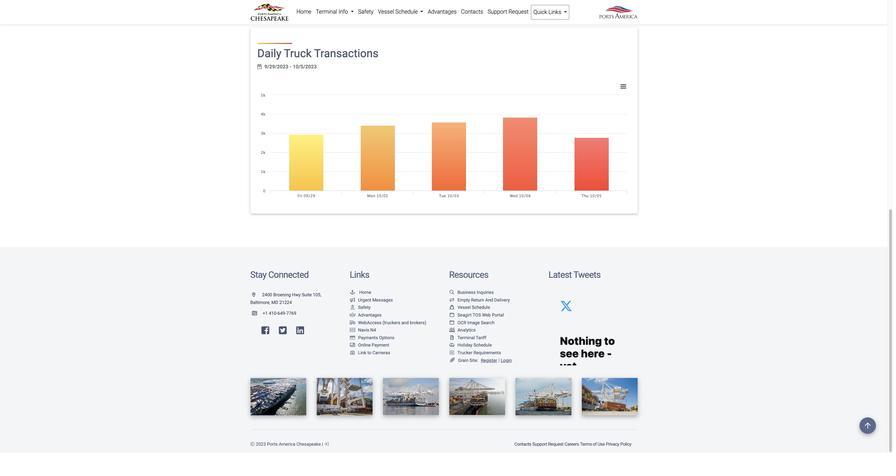 Task type: locate. For each thing, give the bounding box(es) containing it.
web
[[483, 312, 491, 318]]

advantages
[[428, 8, 457, 15], [358, 312, 382, 318]]

1 horizontal spatial request
[[549, 442, 564, 447]]

ocr image search
[[458, 320, 495, 325]]

schedule for the right vessel schedule link
[[472, 305, 490, 310]]

1 vertical spatial support
[[533, 442, 548, 447]]

to
[[368, 350, 372, 355]]

0 vertical spatial contacts
[[462, 8, 484, 15]]

baltimore,
[[251, 300, 271, 305]]

7769
[[287, 311, 297, 316]]

anchor image
[[350, 291, 356, 295]]

0 vertical spatial safety
[[358, 8, 374, 15]]

0 horizontal spatial contacts
[[462, 8, 484, 15]]

webaccess (truckers and brokers)
[[358, 320, 427, 325]]

| left login
[[499, 357, 500, 363]]

facebook square image
[[262, 326, 270, 335]]

9/29/2023
[[265, 64, 289, 70]]

0 horizontal spatial home link
[[295, 5, 314, 19]]

|
[[499, 357, 500, 363], [322, 442, 323, 447]]

1 vertical spatial safety
[[358, 305, 371, 310]]

0 vertical spatial vessel schedule
[[378, 8, 419, 15]]

contacts support request careers terms of use privacy policy
[[515, 442, 632, 447]]

trucker requirements link
[[450, 350, 502, 355]]

bullhorn image
[[350, 298, 356, 303]]

holiday
[[458, 343, 473, 348]]

payment
[[372, 343, 390, 348]]

terminal tariff link
[[450, 335, 487, 340]]

1 horizontal spatial contacts
[[515, 442, 532, 447]]

0 vertical spatial support request link
[[486, 5, 531, 19]]

0 horizontal spatial advantages
[[358, 312, 382, 318]]

use
[[598, 442, 605, 447]]

1 safety from the top
[[358, 8, 374, 15]]

tos
[[473, 312, 481, 318]]

0 horizontal spatial vessel
[[378, 8, 394, 15]]

1 horizontal spatial home
[[360, 290, 372, 295]]

1 horizontal spatial home link
[[350, 290, 372, 295]]

home up urgent
[[360, 290, 372, 295]]

contacts
[[462, 8, 484, 15], [515, 442, 532, 447]]

support request link left careers
[[532, 438, 564, 450]]

stay connected
[[251, 270, 309, 280]]

online payment
[[358, 343, 390, 348]]

credit card image
[[350, 336, 356, 340]]

1 vertical spatial terminal
[[458, 335, 475, 340]]

1 horizontal spatial links
[[549, 9, 562, 15]]

home
[[297, 8, 312, 15], [360, 290, 372, 295]]

0 horizontal spatial vessel schedule link
[[376, 5, 426, 19]]

container storage image
[[350, 328, 356, 333]]

0 vertical spatial vessel
[[378, 8, 394, 15]]

10/5/2023
[[293, 64, 317, 70]]

policy
[[621, 442, 632, 447]]

1 vertical spatial home link
[[350, 290, 372, 295]]

contacts for contacts
[[462, 8, 484, 15]]

safety down urgent
[[358, 305, 371, 310]]

contacts link
[[459, 5, 486, 19], [514, 438, 532, 450]]

sign in image
[[324, 442, 329, 447]]

messages
[[373, 297, 393, 303]]

1 vertical spatial schedule
[[472, 305, 490, 310]]

connected
[[269, 270, 309, 280]]

1 vertical spatial vessel schedule link
[[450, 305, 490, 310]]

vessel schedule inside vessel schedule link
[[378, 8, 419, 15]]

and
[[486, 297, 494, 303]]

safety inside safety link
[[358, 8, 374, 15]]

home left terminal info
[[297, 8, 312, 15]]

grain
[[458, 358, 469, 363]]

delivery
[[495, 297, 510, 303]]

1 vertical spatial support request link
[[532, 438, 564, 450]]

0 horizontal spatial advantages link
[[350, 312, 382, 318]]

+1 410-649-7769 link
[[251, 311, 297, 316]]

0 vertical spatial home link
[[295, 5, 314, 19]]

1 horizontal spatial advantages
[[428, 8, 457, 15]]

0 vertical spatial vessel schedule link
[[376, 5, 426, 19]]

| left sign in image
[[322, 442, 323, 447]]

1 horizontal spatial terminal
[[458, 335, 475, 340]]

0 horizontal spatial support
[[488, 8, 508, 15]]

analytics
[[458, 328, 476, 333]]

0 horizontal spatial links
[[350, 270, 370, 280]]

1 vertical spatial |
[[322, 442, 323, 447]]

1 vertical spatial request
[[549, 442, 564, 447]]

0 horizontal spatial support request link
[[486, 5, 531, 19]]

safety link
[[356, 5, 376, 19], [350, 305, 371, 310]]

links up anchor 'icon'
[[350, 270, 370, 280]]

terminal down analytics
[[458, 335, 475, 340]]

analytics image
[[450, 328, 455, 333]]

terminal left info
[[316, 8, 337, 15]]

seagirt
[[458, 312, 472, 318]]

daily truck transactions
[[258, 47, 379, 60]]

empty return and delivery link
[[450, 297, 510, 303]]

webaccess
[[358, 320, 382, 325]]

latest
[[549, 270, 572, 280]]

login link
[[501, 358, 512, 363]]

1 horizontal spatial advantages link
[[426, 5, 459, 19]]

schedule
[[396, 8, 418, 15], [472, 305, 490, 310], [474, 343, 492, 348]]

0 vertical spatial |
[[499, 357, 500, 363]]

links inside quick links link
[[549, 9, 562, 15]]

holiday schedule
[[458, 343, 492, 348]]

webaccess (truckers and brokers) link
[[350, 320, 427, 325]]

safety
[[358, 8, 374, 15], [358, 305, 371, 310]]

calendar week image
[[258, 64, 262, 69]]

2400 broening hwy suite 105, baltimore, md 21224 link
[[251, 292, 322, 305]]

1 vertical spatial contacts
[[515, 442, 532, 447]]

terminal for terminal tariff
[[458, 335, 475, 340]]

of
[[593, 442, 597, 447]]

2 vertical spatial schedule
[[474, 343, 492, 348]]

safety link down urgent
[[350, 305, 371, 310]]

transactions
[[314, 47, 379, 60]]

trucker requirements
[[458, 350, 502, 355]]

0 vertical spatial links
[[549, 9, 562, 15]]

vessel
[[378, 8, 394, 15], [458, 305, 471, 310]]

1 vertical spatial advantages
[[358, 312, 382, 318]]

home link up urgent
[[350, 290, 372, 295]]

safety right info
[[358, 8, 374, 15]]

support request link left quick
[[486, 5, 531, 19]]

home link for terminal info link
[[295, 5, 314, 19]]

safety link right info
[[356, 5, 376, 19]]

suite
[[302, 292, 312, 298]]

browser image
[[450, 313, 455, 318]]

2400 broening hwy suite 105, baltimore, md 21224
[[251, 292, 322, 305]]

quick links link
[[531, 5, 570, 20]]

link to cameras
[[358, 350, 391, 355]]

and
[[402, 320, 409, 325]]

1 vertical spatial safety link
[[350, 305, 371, 310]]

business inquiries link
[[450, 290, 494, 295]]

0 horizontal spatial vessel schedule
[[378, 8, 419, 15]]

request left quick
[[509, 8, 529, 15]]

home link left terminal info
[[295, 5, 314, 19]]

info
[[339, 8, 348, 15]]

1 vertical spatial home
[[360, 290, 372, 295]]

careers link
[[564, 438, 580, 450]]

portal
[[492, 312, 504, 318]]

1 horizontal spatial vessel
[[458, 305, 471, 310]]

broening
[[273, 292, 291, 298]]

brokers)
[[410, 320, 427, 325]]

empty
[[458, 297, 470, 303]]

1 horizontal spatial |
[[499, 357, 500, 363]]

support
[[488, 8, 508, 15], [533, 442, 548, 447]]

ocr image search link
[[450, 320, 495, 325]]

1 horizontal spatial support request link
[[532, 438, 564, 450]]

links
[[549, 9, 562, 15], [350, 270, 370, 280]]

(truckers
[[383, 320, 401, 325]]

request left careers
[[549, 442, 564, 447]]

0 vertical spatial support
[[488, 8, 508, 15]]

0 vertical spatial home
[[297, 8, 312, 15]]

options
[[379, 335, 395, 340]]

0 horizontal spatial |
[[322, 442, 323, 447]]

0 horizontal spatial request
[[509, 8, 529, 15]]

quick links
[[534, 9, 563, 15]]

0 vertical spatial advantages
[[428, 8, 457, 15]]

safety link for terminal info link
[[356, 5, 376, 19]]

terminal info link
[[314, 5, 356, 19]]

terminal
[[316, 8, 337, 15], [458, 335, 475, 340]]

0 vertical spatial terminal
[[316, 8, 337, 15]]

9/29/2023 - 10/5/2023
[[265, 64, 317, 70]]

schedule for 'holiday schedule' link on the right bottom of page
[[474, 343, 492, 348]]

payments options
[[358, 335, 395, 340]]

1 horizontal spatial contacts link
[[514, 438, 532, 450]]

0 horizontal spatial contacts link
[[459, 5, 486, 19]]

links right quick
[[549, 9, 562, 15]]

1 vertical spatial vessel
[[458, 305, 471, 310]]

1 vertical spatial vessel schedule
[[458, 305, 490, 310]]

copyright image
[[251, 442, 255, 447]]

request
[[509, 8, 529, 15], [549, 442, 564, 447]]

0 horizontal spatial terminal
[[316, 8, 337, 15]]

0 vertical spatial safety link
[[356, 5, 376, 19]]



Task type: vqa. For each thing, say whether or not it's contained in the screenshot.
THE SAFETY link for Vessel Schedule link to the left
yes



Task type: describe. For each thing, give the bounding box(es) containing it.
terminal tariff
[[458, 335, 487, 340]]

search image
[[450, 291, 455, 295]]

register
[[481, 358, 498, 363]]

1 vertical spatial links
[[350, 270, 370, 280]]

exchange image
[[450, 298, 455, 303]]

tariff
[[476, 335, 487, 340]]

terms
[[581, 442, 592, 447]]

privacy
[[606, 442, 620, 447]]

support request
[[488, 8, 529, 15]]

0 vertical spatial schedule
[[396, 8, 418, 15]]

navis n4
[[358, 328, 376, 333]]

list alt image
[[450, 351, 455, 355]]

phone office image
[[252, 312, 263, 316]]

link
[[358, 350, 367, 355]]

navis n4 link
[[350, 328, 376, 333]]

+1 410-649-7769
[[263, 311, 297, 316]]

0 horizontal spatial home
[[297, 8, 312, 15]]

1 horizontal spatial vessel schedule link
[[450, 305, 490, 310]]

latest tweets
[[549, 270, 601, 280]]

seagirt tos web portal link
[[450, 312, 504, 318]]

linkedin image
[[297, 326, 304, 335]]

online payment link
[[350, 343, 390, 348]]

navis
[[358, 328, 370, 333]]

ship image
[[450, 306, 455, 310]]

terminal for terminal info
[[316, 8, 337, 15]]

hwy
[[292, 292, 301, 298]]

user hard hat image
[[350, 306, 356, 310]]

terminal info
[[316, 8, 350, 15]]

1 vertical spatial contacts link
[[514, 438, 532, 450]]

urgent messages link
[[350, 297, 393, 303]]

empty return and delivery
[[458, 297, 510, 303]]

site:
[[470, 358, 479, 363]]

map marker alt image
[[252, 293, 261, 297]]

browser image
[[450, 321, 455, 325]]

file invoice image
[[450, 336, 455, 340]]

bells image
[[450, 343, 455, 348]]

twitter square image
[[279, 326, 287, 335]]

2400
[[262, 292, 272, 298]]

payments options link
[[350, 335, 395, 340]]

truck container image
[[350, 321, 356, 325]]

safety link for urgent messages link
[[350, 305, 371, 310]]

register link
[[480, 358, 498, 363]]

online
[[358, 343, 371, 348]]

go to top image
[[860, 418, 877, 434]]

105,
[[313, 292, 322, 298]]

1 horizontal spatial support
[[533, 442, 548, 447]]

link to cameras link
[[350, 350, 391, 355]]

0 vertical spatial contacts link
[[459, 5, 486, 19]]

holiday schedule link
[[450, 343, 492, 348]]

terms of use link
[[580, 438, 606, 450]]

careers
[[565, 442, 579, 447]]

contacts for contacts support request careers terms of use privacy policy
[[515, 442, 532, 447]]

2 safety from the top
[[358, 305, 371, 310]]

daily
[[258, 47, 282, 60]]

hand receiving image
[[350, 313, 356, 318]]

inquiries
[[477, 290, 494, 295]]

ocr
[[458, 320, 467, 325]]

analytics link
[[450, 328, 476, 333]]

410-
[[269, 311, 278, 316]]

0 vertical spatial request
[[509, 8, 529, 15]]

grain site: register | login
[[458, 357, 512, 363]]

payments
[[358, 335, 378, 340]]

camera image
[[350, 351, 356, 355]]

wheat image
[[450, 358, 456, 363]]

quick
[[534, 9, 548, 15]]

21224
[[280, 300, 292, 305]]

privacy policy link
[[606, 438, 633, 450]]

urgent
[[358, 297, 372, 303]]

vessel inside vessel schedule link
[[378, 8, 394, 15]]

business
[[458, 290, 476, 295]]

america
[[279, 442, 296, 447]]

credit card front image
[[350, 343, 356, 348]]

md
[[272, 300, 279, 305]]

login
[[501, 358, 512, 363]]

tweets
[[574, 270, 601, 280]]

n4
[[371, 328, 376, 333]]

+1
[[263, 311, 268, 316]]

-
[[290, 64, 292, 70]]

seagirt tos web portal
[[458, 312, 504, 318]]

0 vertical spatial advantages link
[[426, 5, 459, 19]]

1 vertical spatial advantages link
[[350, 312, 382, 318]]

urgent messages
[[358, 297, 393, 303]]

home link for urgent messages link
[[350, 290, 372, 295]]

1 horizontal spatial vessel schedule
[[458, 305, 490, 310]]

chesapeake
[[297, 442, 321, 447]]

cameras
[[373, 350, 391, 355]]

business inquiries
[[458, 290, 494, 295]]

image
[[468, 320, 480, 325]]

649-
[[278, 311, 287, 316]]

return
[[472, 297, 485, 303]]

requirements
[[474, 350, 502, 355]]

2023
[[256, 442, 266, 447]]

ports
[[267, 442, 278, 447]]

search
[[481, 320, 495, 325]]



